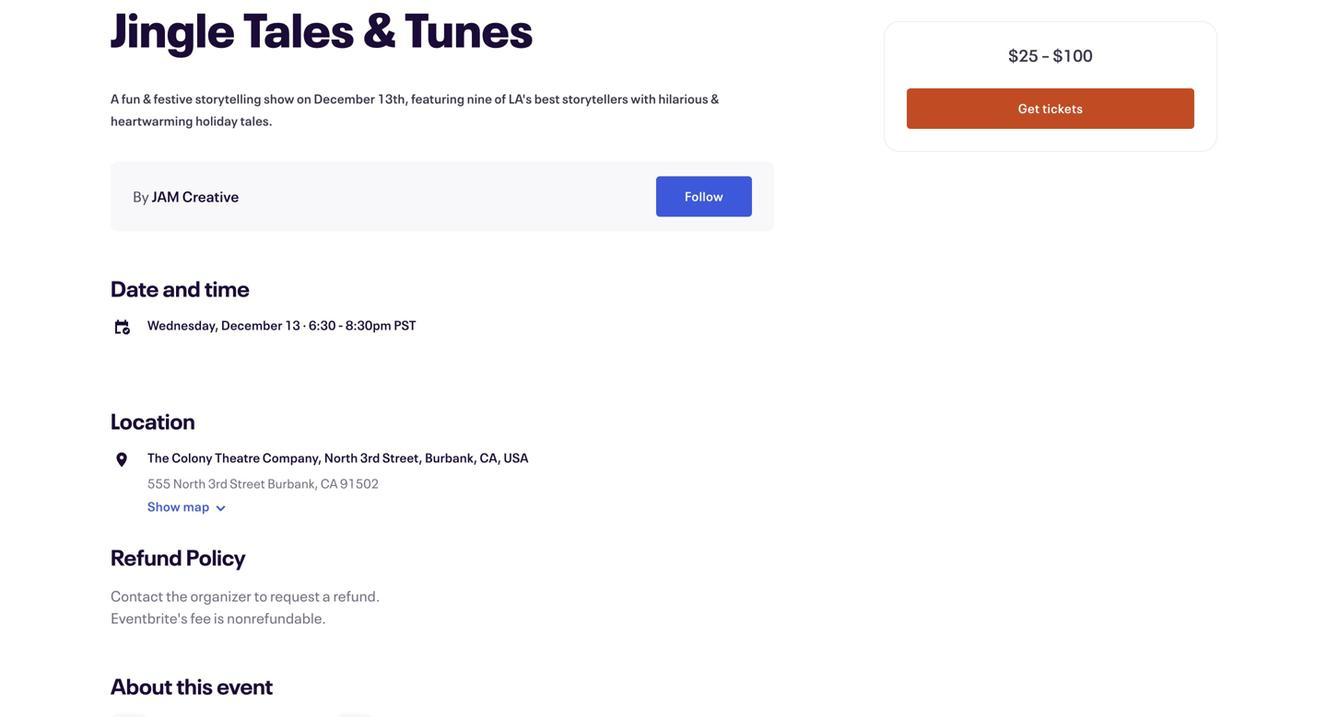 Task type: vqa. For each thing, say whether or not it's contained in the screenshot.
THE /
no



Task type: locate. For each thing, give the bounding box(es) containing it.
$25
[[1008, 44, 1039, 66]]

0 vertical spatial north
[[324, 450, 358, 467]]

a fun & festive storytelling show on december 13th, featuring nine of la's best storytellers with hilarious & heartwarming holiday tales.
[[111, 90, 719, 129]]

1 vertical spatial burbank,
[[268, 476, 318, 493]]

and
[[163, 274, 200, 303]]

refund policy
[[111, 543, 246, 572]]

by jam creative
[[133, 187, 239, 206]]

13
[[285, 317, 300, 334]]

contact
[[111, 587, 163, 606]]

13th,
[[377, 90, 409, 107]]

date
[[111, 274, 159, 303]]

& right hilarious
[[711, 90, 719, 107]]

get tickets button
[[907, 88, 1194, 129]]

&
[[143, 90, 151, 107], [711, 90, 719, 107]]

map
[[183, 499, 210, 516]]

jam
[[152, 187, 180, 206]]

street,
[[382, 450, 423, 467]]

this
[[176, 672, 213, 701]]

burbank, down company,
[[268, 476, 318, 493]]

company,
[[262, 450, 322, 467]]

& right fun
[[143, 90, 151, 107]]

1 horizontal spatial 3rd
[[360, 450, 380, 467]]

december left 13
[[221, 317, 282, 334]]

show map
[[147, 499, 210, 516]]

1 horizontal spatial december
[[314, 90, 375, 107]]

3rd left the street
[[208, 476, 228, 493]]

0 horizontal spatial burbank,
[[268, 476, 318, 493]]

follow
[[685, 188, 723, 205]]

follow button
[[656, 176, 752, 217]]

$25 – $100
[[1008, 44, 1093, 66]]

organizer profile element
[[111, 162, 774, 232]]

show
[[147, 499, 181, 516]]

heartwarming
[[111, 112, 193, 129]]

eventbrite's
[[111, 609, 188, 629]]

0 vertical spatial december
[[314, 90, 375, 107]]

the colony theatre company, north 3rd street, burbank, ca, usa 555 north 3rd street burbank, ca 91502
[[147, 450, 528, 493]]

tales.
[[240, 112, 273, 129]]

wednesday, december 13 · 6:30 - 8:30pm pst
[[147, 317, 416, 334]]

fee
[[190, 609, 211, 629]]

0 horizontal spatial december
[[221, 317, 282, 334]]

–
[[1042, 44, 1050, 66]]

fun
[[121, 90, 140, 107]]

nine
[[467, 90, 492, 107]]

policy
[[186, 543, 246, 572]]

1 vertical spatial 3rd
[[208, 476, 228, 493]]

organizer
[[190, 587, 251, 606]]

creative
[[182, 187, 239, 206]]

about this event
[[111, 672, 273, 701]]

to
[[254, 587, 267, 606]]

3rd
[[360, 450, 380, 467], [208, 476, 228, 493]]

colony
[[172, 450, 213, 467]]

by
[[133, 187, 149, 206]]

1 vertical spatial december
[[221, 317, 282, 334]]

time
[[204, 274, 250, 303]]

1 horizontal spatial burbank,
[[425, 450, 477, 467]]

tickets
[[1042, 100, 1083, 117]]

street
[[230, 476, 265, 493]]

theatre
[[215, 450, 260, 467]]

1 horizontal spatial &
[[711, 90, 719, 107]]

0 horizontal spatial 3rd
[[208, 476, 228, 493]]

3rd up the 91502
[[360, 450, 380, 467]]

ca,
[[480, 450, 501, 467]]

a
[[111, 90, 119, 107]]

burbank, left ca,
[[425, 450, 477, 467]]

0 horizontal spatial north
[[173, 476, 206, 493]]

2 & from the left
[[711, 90, 719, 107]]

contact the organizer to request a refund. eventbrite's fee is nonrefundable.
[[111, 587, 380, 629]]

burbank,
[[425, 450, 477, 467], [268, 476, 318, 493]]

a
[[323, 587, 330, 606]]

north up show map 'dropdown button'
[[173, 476, 206, 493]]

of
[[494, 90, 506, 107]]

north
[[324, 450, 358, 467], [173, 476, 206, 493]]

december
[[314, 90, 375, 107], [221, 317, 282, 334]]

north up ca
[[324, 450, 358, 467]]

0 horizontal spatial &
[[143, 90, 151, 107]]

december right on
[[314, 90, 375, 107]]

show map button
[[147, 494, 232, 523]]



Task type: describe. For each thing, give the bounding box(es) containing it.
date and time
[[111, 274, 250, 303]]

6:30
[[309, 317, 336, 334]]

december inside a fun & festive storytelling show on december 13th, featuring nine of la's best storytellers with hilarious & heartwarming holiday tales.
[[314, 90, 375, 107]]

1 vertical spatial north
[[173, 476, 206, 493]]

request
[[270, 587, 320, 606]]

about
[[111, 672, 172, 701]]

555
[[147, 476, 171, 493]]

on
[[297, 90, 311, 107]]

nonrefundable.
[[227, 609, 326, 629]]

storytelling
[[195, 90, 261, 107]]

holiday
[[195, 112, 238, 129]]

1 & from the left
[[143, 90, 151, 107]]

la's
[[508, 90, 532, 107]]

event
[[217, 672, 273, 701]]

91502
[[340, 476, 379, 493]]

show
[[264, 90, 294, 107]]

·
[[303, 317, 306, 334]]

best
[[534, 90, 560, 107]]

$100
[[1053, 44, 1093, 66]]

pst
[[394, 317, 416, 334]]

refund
[[111, 543, 182, 572]]

usa
[[504, 450, 528, 467]]

festive
[[154, 90, 193, 107]]

get
[[1018, 100, 1040, 117]]

featuring
[[411, 90, 465, 107]]

0 vertical spatial burbank,
[[425, 450, 477, 467]]

0 vertical spatial 3rd
[[360, 450, 380, 467]]

the
[[147, 450, 169, 467]]

with
[[631, 90, 656, 107]]

location
[[111, 407, 195, 436]]

hilarious
[[658, 90, 708, 107]]

is
[[214, 609, 224, 629]]

1 horizontal spatial north
[[324, 450, 358, 467]]

-
[[338, 317, 343, 334]]

storytellers
[[562, 90, 628, 107]]

ca
[[321, 476, 338, 493]]

wednesday,
[[147, 317, 219, 334]]

8:30pm
[[346, 317, 391, 334]]

the
[[166, 587, 188, 606]]

refund.
[[333, 587, 380, 606]]

get tickets
[[1018, 100, 1083, 117]]



